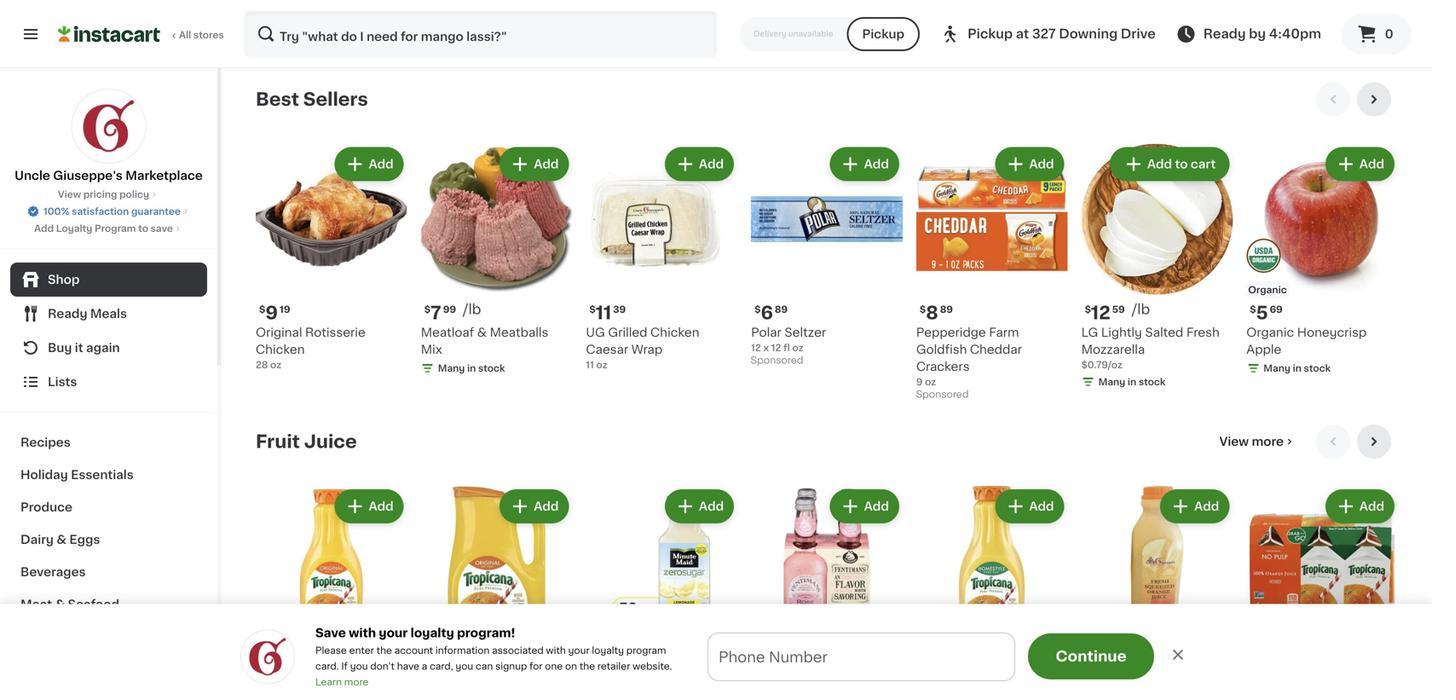 Task type: vqa. For each thing, say whether or not it's contained in the screenshot.


Task type: describe. For each thing, give the bounding box(es) containing it.
fresh inside fresh squeezed orange juice
[[1082, 669, 1115, 681]]

tropicana for 8
[[421, 669, 480, 681]]

4:40pm
[[1269, 28, 1322, 40]]

tropicana orange original no pulp 100
[[421, 669, 553, 699]]

pulp inside tropicana orange original no pulp 100
[[491, 686, 517, 698]]

$ 9 19 for fresh squeezed orange juice
[[1085, 647, 1116, 664]]

more inside save with your loyalty program! please enter the account information associated with your loyalty program card. if you don't have a card, you can signup for one on the retailer website. learn more
[[344, 677, 369, 687]]

$ for fresh squeezed orange juice
[[1085, 647, 1091, 657]]

oz for 11
[[596, 360, 608, 370]]

no inside tropicana orange original no pulp 100
[[470, 686, 488, 698]]

save inside item carousel region
[[809, 671, 831, 681]]

to inside treatment tracker modal dialog
[[894, 661, 909, 676]]

view for view more
[[1220, 436, 1249, 448]]

ready for ready meals
[[48, 308, 87, 320]]

stock for 5
[[1304, 364, 1331, 373]]

fresh squeezed orange juice
[[1082, 669, 1225, 698]]

program
[[95, 224, 136, 233]]

lg lightly salted fresh mozzarella $0.79/oz
[[1082, 327, 1220, 370]]

retailer
[[598, 662, 630, 671]]

$ 11 39 for ug grilled chicken caesar wrap
[[589, 304, 626, 322]]

off
[[626, 661, 648, 676]]

uncle
[[15, 170, 50, 182]]

11 for ug grilled chicken caesar wrap
[[596, 304, 612, 322]]

ug grilled chicken caesar wrap 11 oz
[[586, 327, 700, 370]]

in for /lb
[[467, 364, 476, 373]]

account
[[394, 646, 433, 655]]

best sellers
[[256, 90, 368, 108]]

8 for tropicana orange original no pulp 100
[[431, 647, 443, 664]]

juice, inside the tropicana 100% orange juice, original, no pulp
[[256, 686, 292, 698]]

all
[[179, 30, 191, 40]]

pickup for pickup
[[862, 28, 905, 40]]

homestyle,
[[916, 686, 985, 698]]

buy any 2, save $1
[[756, 671, 844, 681]]

card,
[[430, 662, 453, 671]]

program
[[626, 646, 666, 655]]

fruit juice
[[256, 433, 357, 451]]

holiday essentials link
[[10, 459, 207, 491]]

11 inside ug grilled chicken caesar wrap 11 oz
[[586, 360, 594, 370]]

/lb for 7
[[463, 303, 481, 316]]

recipes link
[[10, 426, 207, 459]]

add to cart button
[[1112, 149, 1228, 179]]

$ 12 59 /lb
[[1085, 303, 1150, 322]]

buy it again
[[48, 342, 120, 354]]

lightly
[[1101, 327, 1142, 339]]

loyalty
[[56, 224, 92, 233]]

it
[[75, 342, 83, 354]]

$ 8 89
[[920, 304, 953, 322]]

1 horizontal spatial stock
[[1139, 377, 1166, 387]]

wrap
[[632, 344, 663, 356]]

view more
[[1220, 436, 1284, 448]]

$ for original rotisserie chicken
[[259, 305, 265, 314]]

enter
[[349, 646, 374, 655]]

minute
[[586, 669, 628, 681]]

oz for 6
[[792, 343, 804, 353]]

at
[[1016, 28, 1029, 40]]

ug
[[586, 327, 605, 339]]

add button for organic honeycrisp apple
[[1327, 149, 1393, 179]]

tropicana orange juice, homestyle, some pulp button
[[916, 486, 1068, 699]]

many for /lb
[[438, 364, 465, 373]]

satisfaction
[[72, 207, 129, 216]]

policy
[[119, 190, 149, 199]]

$ for polar seltzer
[[755, 305, 761, 314]]

juice inside fresh squeezed orange juice
[[1082, 686, 1114, 698]]

1 horizontal spatial many
[[1099, 377, 1126, 387]]

100% inside button
[[44, 207, 69, 216]]

add inside add to cart button
[[1147, 158, 1172, 170]]

1 vertical spatial your
[[568, 646, 590, 655]]

add loyalty program to save link
[[34, 222, 183, 235]]

learn more link
[[315, 677, 369, 687]]

buy it again link
[[10, 331, 207, 365]]

instacart logo image
[[58, 24, 160, 44]]

item carousel region containing best sellers
[[256, 82, 1398, 411]]

add button for buy any 2, save $1
[[832, 491, 898, 522]]

seafood
[[68, 599, 119, 610]]

apple
[[1247, 344, 1282, 356]]

product group containing 7
[[421, 144, 572, 379]]

0 horizontal spatial loyalty
[[411, 627, 454, 639]]

$ for tropicana orange original no pulp 100
[[424, 647, 431, 657]]

marketplace
[[126, 170, 203, 182]]

2,
[[798, 671, 807, 681]]

more inside popup button
[[1252, 436, 1284, 448]]

organic for organic honeycrisp apple
[[1247, 327, 1294, 339]]

1 horizontal spatial in
[[1128, 377, 1137, 387]]

$50.00
[[838, 661, 891, 676]]

downing
[[1059, 28, 1118, 40]]

39 for buy any 2, save $1
[[778, 647, 791, 657]]

chicken for 9
[[256, 344, 305, 356]]

have
[[397, 662, 419, 671]]

see eligible items button
[[916, 29, 1068, 58]]

see eligible items
[[938, 38, 1046, 50]]

holiday inside treatment tracker modal dialog
[[651, 661, 711, 676]]

$ 4 59
[[589, 647, 623, 664]]

5 for organic
[[1256, 304, 1268, 322]]

seltzer
[[785, 327, 826, 339]]

in for 5
[[1293, 364, 1302, 373]]

2 you from the left
[[456, 662, 473, 671]]

chicken for 11
[[651, 327, 700, 339]]

card.
[[315, 662, 339, 671]]

dairy & eggs link
[[10, 523, 207, 556]]

save
[[315, 627, 346, 639]]

for
[[530, 662, 543, 671]]

no inside the tropicana 100% orange juice, original, no pulp
[[347, 686, 365, 698]]

0 vertical spatial the
[[377, 646, 392, 655]]

0 button
[[1342, 14, 1412, 55]]

view more button
[[1213, 425, 1303, 459]]

service type group
[[740, 17, 920, 51]]

one
[[545, 662, 563, 671]]

5 for tropicana
[[265, 647, 277, 664]]

orange inside fresh squeezed orange juice
[[1181, 669, 1225, 681]]

add to cart
[[1147, 158, 1216, 170]]

don't
[[370, 662, 395, 671]]

guarantee
[[131, 207, 181, 216]]

1 horizontal spatial uncle giuseppe's marketplace logo image
[[240, 629, 295, 684]]

ready meals
[[48, 308, 127, 320]]

0 vertical spatial essentials
[[71, 469, 134, 481]]

$7.99 per pound element
[[421, 302, 572, 324]]

& for meatballs
[[477, 327, 487, 339]]

fresh inside lg lightly salted fresh mozzarella $0.79/oz
[[1187, 327, 1220, 339]]

product group containing 6
[[751, 144, 903, 370]]

recipes
[[20, 437, 71, 448]]

by
[[1249, 28, 1266, 40]]

can
[[476, 662, 493, 671]]

1 horizontal spatial many in stock
[[1099, 377, 1166, 387]]

pulp inside the tropicana 100% orange juice, original, no pulp
[[368, 686, 394, 698]]

organic honeycrisp apple
[[1247, 327, 1367, 356]]

original inside tropicana orange original no pulp 100
[[421, 686, 467, 698]]

view pricing policy
[[58, 190, 149, 199]]

redeem button
[[980, 655, 1062, 682]]

fl
[[784, 343, 790, 353]]

0 vertical spatial holiday
[[20, 469, 68, 481]]

salted
[[1145, 327, 1184, 339]]

shop
[[48, 274, 80, 286]]

program!
[[457, 627, 515, 639]]

dairy & eggs
[[20, 534, 100, 546]]

tropicana 100% orange juice, original, no pulp
[[256, 669, 397, 698]]

ready meals link
[[10, 297, 207, 331]]

save with your loyalty program! please enter the account information associated with your loyalty program card. if you don't have a card, you can signup for one on the retailer website. learn more
[[315, 627, 672, 687]]

59 for 4
[[610, 647, 623, 657]]

89 for 6
[[775, 305, 788, 314]]

product group containing 4
[[586, 486, 738, 699]]

honeycrisp
[[1297, 327, 1367, 339]]

many in stock for 5
[[1264, 364, 1331, 373]]

sponsored badge image for 6
[[751, 356, 803, 366]]

add button for original rotisserie chicken
[[336, 149, 402, 179]]

many for 5
[[1264, 364, 1291, 373]]

stores
[[193, 30, 224, 40]]

lists link
[[10, 365, 207, 399]]

69 for tropicana
[[279, 647, 292, 657]]

a
[[422, 662, 427, 671]]

polar seltzer 12 x 12 fl oz
[[751, 327, 826, 353]]

$ for pepperidge farm goldfish cheddar crackers
[[920, 305, 926, 314]]

Search field
[[246, 12, 716, 56]]

tropicana inside the tropicana orange juice, homestyle, some pulp
[[916, 669, 975, 681]]

1 vertical spatial the
[[580, 662, 595, 671]]



Task type: locate. For each thing, give the bounding box(es) containing it.
1 horizontal spatial pickup
[[968, 28, 1013, 40]]

fresh right 'salted' in the top of the page
[[1187, 327, 1220, 339]]

rotisserie
[[305, 327, 366, 339]]

lg
[[1082, 327, 1098, 339]]

59 up retailer
[[610, 647, 623, 657]]

0 horizontal spatial 89
[[775, 305, 788, 314]]

x
[[763, 343, 769, 353]]

19 up original rotisserie chicken 28 oz
[[280, 305, 290, 314]]

your
[[379, 627, 408, 639], [568, 646, 590, 655]]

4
[[596, 647, 608, 664]]

2 vertical spatial 11
[[761, 647, 777, 664]]

0 vertical spatial 19
[[280, 305, 290, 314]]

add button for tropicana orange juice, homestyle, some pulp
[[997, 491, 1063, 522]]

$ 9 19
[[259, 304, 290, 322], [1085, 647, 1116, 664]]

oz for 8
[[925, 377, 936, 387]]

0 vertical spatial view
[[58, 190, 81, 199]]

1 vertical spatial $ 9 19
[[1085, 647, 1116, 664]]

89 right 6 in the top of the page
[[775, 305, 788, 314]]

$ 7 99 /lb
[[424, 303, 481, 322]]

/lb up the lightly
[[1132, 303, 1150, 316]]

your up on on the left of page
[[568, 646, 590, 655]]

8 right a
[[431, 647, 443, 664]]

treatment tracker modal dialog
[[222, 638, 1432, 699]]

to down guarantee on the left of page
[[138, 224, 148, 233]]

in down organic honeycrisp apple
[[1293, 364, 1302, 373]]

1 horizontal spatial 100%
[[318, 669, 350, 681]]

1 horizontal spatial 39
[[778, 647, 791, 657]]

product group containing see eligible items
[[916, 0, 1068, 58]]

1 horizontal spatial 19
[[1105, 647, 1116, 657]]

$ inside $ 7 99 /lb
[[424, 305, 431, 314]]

1 vertical spatial holiday
[[651, 661, 711, 676]]

oz right 28
[[270, 360, 282, 370]]

tropicana up original,
[[256, 669, 314, 681]]

100%
[[44, 207, 69, 216], [318, 669, 350, 681]]

19 for original rotisserie chicken
[[280, 305, 290, 314]]

$ 5 69 up apple
[[1250, 304, 1283, 322]]

0 horizontal spatial $ 11 39
[[589, 304, 626, 322]]

None search field
[[244, 10, 718, 58]]

1 horizontal spatial holiday
[[651, 661, 711, 676]]

& right 'meat'
[[55, 599, 65, 610]]

product group containing 12
[[1082, 144, 1233, 392]]

0 horizontal spatial fresh
[[1082, 669, 1115, 681]]

uncle giuseppe's marketplace logo image left the 'card.'
[[240, 629, 295, 684]]

Phone Number text field
[[709, 633, 1015, 680]]

39 up get $5 off holiday essentials • add $50.00 to qualify.
[[778, 647, 791, 657]]

1 horizontal spatial fresh
[[1187, 327, 1220, 339]]

$ up pepperidge
[[920, 305, 926, 314]]

oz down caesar
[[596, 360, 608, 370]]

1 horizontal spatial buy
[[756, 671, 775, 681]]

pickup left at
[[968, 28, 1013, 40]]

chicken
[[651, 327, 700, 339], [256, 344, 305, 356]]

0 horizontal spatial uncle giuseppe's marketplace logo image
[[71, 89, 146, 164]]

12 inside $ 12 59 /lb
[[1091, 304, 1111, 322]]

1 horizontal spatial $ 11 39
[[755, 647, 791, 664]]

11 for buy any 2, save $1
[[761, 647, 777, 664]]

0 vertical spatial uncle giuseppe's marketplace logo image
[[71, 89, 146, 164]]

1 horizontal spatial you
[[456, 662, 473, 671]]

89 up pepperidge
[[940, 305, 953, 314]]

pickup
[[968, 28, 1013, 40], [862, 28, 905, 40]]

100% inside the tropicana 100% orange juice, original, no pulp
[[318, 669, 350, 681]]

1 item carousel region from the top
[[256, 82, 1398, 411]]

1 pulp from the left
[[368, 686, 394, 698]]

0 horizontal spatial you
[[350, 662, 368, 671]]

0 vertical spatial juice
[[304, 433, 357, 451]]

juice, left original,
[[256, 686, 292, 698]]

pickup at 327 downing drive button
[[940, 10, 1156, 58]]

28
[[256, 360, 268, 370]]

sellers
[[303, 90, 368, 108]]

5
[[1256, 304, 1268, 322], [265, 647, 277, 664]]

$0.79/oz
[[1082, 360, 1123, 370]]

$ for tropicana 100% orange juice, original, no pulp
[[259, 647, 265, 657]]

item carousel region
[[256, 82, 1398, 411], [256, 425, 1398, 699]]

2 item carousel region from the top
[[256, 425, 1398, 699]]

1 horizontal spatial tropicana
[[421, 669, 480, 681]]

& down $7.99 per pound element
[[477, 327, 487, 339]]

69 left the please
[[279, 647, 292, 657]]

$ right 'redeem' button
[[1085, 647, 1091, 657]]

original up 28
[[256, 327, 302, 339]]

meatballs
[[490, 327, 549, 339]]

0 horizontal spatial the
[[377, 646, 392, 655]]

11 down caesar
[[586, 360, 594, 370]]

pepperidge
[[916, 327, 986, 339]]

juice,
[[1026, 669, 1062, 681], [256, 686, 292, 698]]

pepperidge farm goldfish cheddar crackers 9 oz
[[916, 327, 1022, 387]]

eggs
[[69, 534, 100, 546]]

0 vertical spatial buy
[[48, 342, 72, 354]]

1 horizontal spatial 11
[[596, 304, 612, 322]]

0 horizontal spatial $ 5 69
[[259, 647, 292, 664]]

100% satisfaction guarantee button
[[27, 201, 191, 218]]

crackers
[[916, 361, 970, 373]]

1 horizontal spatial original
[[421, 686, 467, 698]]

buy left any
[[756, 671, 775, 681]]

pulp down 'redeem' button
[[1026, 686, 1053, 698]]

cheddar
[[970, 344, 1022, 356]]

0 vertical spatial chicken
[[651, 327, 700, 339]]

sponsored badge image
[[751, 356, 803, 366], [916, 390, 968, 400]]

orange up some
[[978, 669, 1023, 681]]

many in stock down the meatloaf & meatballs mix
[[438, 364, 505, 373]]

1 horizontal spatial chicken
[[651, 327, 700, 339]]

sponsored badge image for 8
[[916, 390, 968, 400]]

pickup inside popup button
[[968, 28, 1013, 40]]

view
[[58, 190, 81, 199], [1220, 436, 1249, 448]]

original,
[[295, 686, 344, 698]]

eligible
[[964, 38, 1009, 50]]

& left the eggs
[[57, 534, 66, 546]]

cart
[[1191, 158, 1216, 170]]

produce
[[20, 501, 72, 513]]

meat & seafood
[[20, 599, 119, 610]]

the up don't
[[377, 646, 392, 655]]

1 vertical spatial 11
[[586, 360, 594, 370]]

uncle giuseppe's marketplace logo image
[[71, 89, 146, 164], [240, 629, 295, 684]]

view for view pricing policy
[[58, 190, 81, 199]]

uncle giuseppe's marketplace
[[15, 170, 203, 182]]

9 down crackers
[[916, 377, 923, 387]]

ready by 4:40pm link
[[1176, 24, 1322, 44]]

your up account
[[379, 627, 408, 639]]

uncle giuseppe's marketplace logo image inside uncle giuseppe's marketplace 'link'
[[71, 89, 146, 164]]

chicken inside original rotisserie chicken 28 oz
[[256, 344, 305, 356]]

organic down item badge 'icon' on the top of page
[[1248, 285, 1287, 295]]

2 vertical spatial &
[[55, 599, 65, 610]]

see
[[938, 38, 961, 50]]

2 horizontal spatial 59
[[1112, 305, 1125, 314]]

add inside treatment tracker modal dialog
[[805, 661, 834, 676]]

$ left the please
[[259, 647, 265, 657]]

/lb right 99
[[463, 303, 481, 316]]

pickup for pickup at 327 downing drive
[[968, 28, 1013, 40]]

ready by 4:40pm
[[1204, 28, 1322, 40]]

0 horizontal spatial juice
[[304, 433, 357, 451]]

juice, inside the tropicana orange juice, homestyle, some pulp
[[1026, 669, 1062, 681]]

buy inside item carousel region
[[756, 671, 775, 681]]

12 up lg at the right of the page
[[1091, 304, 1111, 322]]

0 horizontal spatial many
[[438, 364, 465, 373]]

2 horizontal spatial to
[[1175, 158, 1188, 170]]

$12.59 per pound element
[[1082, 302, 1233, 324]]

2 horizontal spatial tropicana
[[916, 669, 975, 681]]

11 left • on the right bottom
[[761, 647, 777, 664]]

5 left the 'card.'
[[265, 647, 277, 664]]

please
[[315, 646, 347, 655]]

information
[[436, 646, 490, 655]]

0 horizontal spatial 59
[[445, 647, 457, 657]]

89 inside $ 8 89
[[940, 305, 953, 314]]

many in stock for /lb
[[438, 364, 505, 373]]

organic up apple
[[1247, 327, 1294, 339]]

59 inside $ 12 59 /lb
[[1112, 305, 1125, 314]]

0 horizontal spatial juice,
[[256, 686, 292, 698]]

$ up a
[[424, 647, 431, 657]]

8 for pepperidge farm goldfish cheddar crackers
[[926, 304, 938, 322]]

12 right x
[[771, 343, 781, 353]]

oz inside the pepperidge farm goldfish cheddar crackers 9 oz
[[925, 377, 936, 387]]

1 horizontal spatial 89
[[940, 305, 953, 314]]

$ for organic honeycrisp apple
[[1250, 305, 1256, 314]]

$ inside $ 8 59
[[424, 647, 431, 657]]

add
[[369, 158, 394, 170], [534, 158, 559, 170], [699, 158, 724, 170], [864, 158, 889, 170], [1029, 158, 1054, 170], [1147, 158, 1172, 170], [1360, 158, 1385, 170], [34, 224, 54, 233], [369, 501, 394, 513], [534, 501, 559, 513], [699, 501, 724, 513], [864, 501, 889, 513], [1029, 501, 1054, 513], [1195, 501, 1219, 513], [1360, 501, 1385, 513], [805, 661, 834, 676]]

/lb for 12
[[1132, 303, 1150, 316]]

19 for fresh squeezed orange juice
[[1105, 647, 1116, 657]]

4 orange from the left
[[978, 669, 1023, 681]]

2 horizontal spatial 12
[[1091, 304, 1111, 322]]

oz inside polar seltzer 12 x 12 fl oz
[[792, 343, 804, 353]]

$ 11 39 for buy any 2, save $1
[[755, 647, 791, 664]]

1 89 from the left
[[775, 305, 788, 314]]

shop link
[[10, 263, 207, 297]]

add button for meatloaf & meatballs mix
[[501, 149, 567, 179]]

1 horizontal spatial your
[[568, 646, 590, 655]]

1 vertical spatial 100%
[[318, 669, 350, 681]]

0 horizontal spatial your
[[379, 627, 408, 639]]

oz inside ug grilled chicken caesar wrap 11 oz
[[596, 360, 608, 370]]

many down apple
[[1264, 364, 1291, 373]]

1 horizontal spatial loyalty
[[592, 646, 624, 655]]

pulp inside the tropicana orange juice, homestyle, some pulp
[[1026, 686, 1053, 698]]

holiday down 'recipes'
[[20, 469, 68, 481]]

no down if
[[347, 686, 365, 698]]

$ 5 69 left the 'card.'
[[259, 647, 292, 664]]

$ left 99
[[424, 305, 431, 314]]

2 89 from the left
[[940, 305, 953, 314]]

69
[[1270, 305, 1283, 314], [279, 647, 292, 657]]

uncle giuseppe's marketplace logo image up uncle giuseppe's marketplace
[[71, 89, 146, 164]]

essentials inside treatment tracker modal dialog
[[714, 661, 792, 676]]

oz
[[792, 343, 804, 353], [270, 360, 282, 370], [596, 360, 608, 370], [925, 377, 936, 387]]

add button for ug grilled chicken caesar wrap
[[667, 149, 732, 179]]

59 inside $ 8 59
[[445, 647, 457, 657]]

juice down the continue button
[[1082, 686, 1114, 698]]

to inside add to cart button
[[1175, 158, 1188, 170]]

$5.69 element
[[916, 644, 1068, 667]]

0 horizontal spatial view
[[58, 190, 81, 199]]

tropicana down $ 8 59
[[421, 669, 480, 681]]

1 horizontal spatial to
[[894, 661, 909, 676]]

$ up get $5 off holiday essentials • add $50.00 to qualify.
[[755, 647, 761, 657]]

to inside add loyalty program to save link
[[138, 224, 148, 233]]

orange inside the tropicana 100% orange juice, original, no pulp
[[353, 669, 397, 681]]

$ 5 69
[[1250, 304, 1283, 322], [259, 647, 292, 664]]

$ inside the $ 6 89
[[755, 305, 761, 314]]

1 vertical spatial 69
[[279, 647, 292, 657]]

add button for tropicana orange original no pulp 100
[[501, 491, 567, 522]]

ready down shop
[[48, 308, 87, 320]]

ready left by
[[1204, 28, 1246, 40]]

add button for fresh squeezed orange juice
[[1162, 491, 1228, 522]]

in down mozzarella
[[1128, 377, 1137, 387]]

0 vertical spatial &
[[477, 327, 487, 339]]

1 vertical spatial buy
[[756, 671, 775, 681]]

you down the information
[[456, 662, 473, 671]]

$ inside $ 12 59 /lb
[[1085, 305, 1091, 314]]

best
[[256, 90, 299, 108]]

redeem
[[1000, 664, 1042, 673]]

orange inside the tropicana orange juice, homestyle, some pulp
[[978, 669, 1023, 681]]

organic for organic
[[1248, 285, 1287, 295]]

$ 11 39 up any
[[755, 647, 791, 664]]

buy left it
[[48, 342, 72, 354]]

any
[[778, 671, 796, 681]]

59 up card,
[[445, 647, 457, 657]]

0 vertical spatial juice,
[[1026, 669, 1062, 681]]

lemonade
[[586, 686, 650, 698]]

orange down close image
[[1181, 669, 1225, 681]]

stock down organic honeycrisp apple
[[1304, 364, 1331, 373]]

meatloaf
[[421, 327, 474, 339]]

2 vertical spatial to
[[894, 661, 909, 676]]

original rotisserie chicken 28 oz
[[256, 327, 366, 370]]

9 up fresh squeezed orange juice
[[1091, 647, 1104, 664]]

& for seafood
[[55, 599, 65, 610]]

0 horizontal spatial with
[[349, 627, 376, 639]]

close image
[[1170, 646, 1187, 663]]

0 vertical spatial sponsored badge image
[[751, 356, 803, 366]]

1 /lb from the left
[[463, 303, 481, 316]]

original down card,
[[421, 686, 467, 698]]

orange inside tropicana orange original no pulp 100
[[483, 669, 527, 681]]

add button for tropicana 100% orange juice, original, no pulp
[[336, 491, 402, 522]]

holiday up bottle at bottom
[[651, 661, 711, 676]]

original inside original rotisserie chicken 28 oz
[[256, 327, 302, 339]]

59 for 8
[[445, 647, 457, 657]]

$ up polar
[[755, 305, 761, 314]]

0 vertical spatial 100%
[[44, 207, 69, 216]]

to right $50.00
[[894, 661, 909, 676]]

tropicana inside tropicana orange original no pulp 100
[[421, 669, 480, 681]]

0 horizontal spatial 69
[[279, 647, 292, 657]]

9 for original rotisserie chicken
[[265, 304, 278, 322]]

2 horizontal spatial 11
[[761, 647, 777, 664]]

juice, down 'continue'
[[1026, 669, 1062, 681]]

pulp down signup
[[491, 686, 517, 698]]

2 horizontal spatial many
[[1264, 364, 1291, 373]]

1 horizontal spatial 12
[[771, 343, 781, 353]]

1 horizontal spatial $ 5 69
[[1250, 304, 1283, 322]]

1 no from the left
[[347, 686, 365, 698]]

3 pulp from the left
[[1026, 686, 1053, 698]]

1 vertical spatial 8
[[431, 647, 443, 664]]

orange down the associated
[[483, 669, 527, 681]]

1 vertical spatial $ 11 39
[[755, 647, 791, 664]]

$ 9 19 up original rotisserie chicken 28 oz
[[259, 304, 290, 322]]

buy
[[48, 342, 72, 354], [756, 671, 775, 681]]

sponsored badge image down fl
[[751, 356, 803, 366]]

save down guarantee on the left of page
[[151, 224, 173, 233]]

0 vertical spatial 11
[[596, 304, 612, 322]]

0 horizontal spatial 8
[[431, 647, 443, 664]]

0 vertical spatial 8
[[926, 304, 938, 322]]

$ for buy any 2, save $1
[[755, 647, 761, 657]]

/lb inside $ 12 59 /lb
[[1132, 303, 1150, 316]]

2 no from the left
[[470, 686, 488, 698]]

1 vertical spatial more
[[344, 677, 369, 687]]

2 /lb from the left
[[1132, 303, 1150, 316]]

0 horizontal spatial 11
[[586, 360, 594, 370]]

0 horizontal spatial 39
[[613, 305, 626, 314]]

oz right fl
[[792, 343, 804, 353]]

2 pulp from the left
[[491, 686, 517, 698]]

11
[[596, 304, 612, 322], [586, 360, 594, 370], [761, 647, 777, 664]]

1 horizontal spatial save
[[809, 671, 831, 681]]

to
[[1175, 158, 1188, 170], [138, 224, 148, 233], [894, 661, 909, 676]]

0 vertical spatial your
[[379, 627, 408, 639]]

0 horizontal spatial tropicana
[[256, 669, 314, 681]]

0 vertical spatial organic
[[1248, 285, 1287, 295]]

meatloaf & meatballs mix
[[421, 327, 549, 356]]

stock down the meatloaf & meatballs mix
[[478, 364, 505, 373]]

1 vertical spatial juice,
[[256, 686, 292, 698]]

1 horizontal spatial 69
[[1270, 305, 1283, 314]]

add button for minute maid sugar lemonade bottle
[[667, 491, 732, 522]]

bottle
[[653, 686, 689, 698]]

orange down enter
[[353, 669, 397, 681]]

mix
[[421, 344, 442, 356]]

/lb inside $ 7 99 /lb
[[463, 303, 481, 316]]

$ 5 69 for organic
[[1250, 304, 1283, 322]]

1 vertical spatial juice
[[1082, 686, 1114, 698]]

$ 5 69 for tropicana
[[259, 647, 292, 664]]

19
[[280, 305, 290, 314], [1105, 647, 1116, 657]]

59 for 12
[[1112, 305, 1125, 314]]

1 vertical spatial organic
[[1247, 327, 1294, 339]]

on
[[565, 662, 577, 671]]

tropicana inside the tropicana 100% orange juice, original, no pulp
[[256, 669, 314, 681]]

1 vertical spatial 5
[[265, 647, 277, 664]]

product group
[[916, 0, 1068, 58], [256, 144, 407, 372], [421, 144, 572, 379], [586, 144, 738, 372], [751, 144, 903, 370], [916, 144, 1068, 404], [1082, 144, 1233, 392], [1247, 144, 1398, 379], [256, 486, 407, 699], [421, 486, 572, 699], [586, 486, 738, 699], [751, 486, 903, 699], [916, 486, 1068, 699], [1082, 486, 1233, 699], [1247, 486, 1398, 699]]

3 tropicana from the left
[[916, 669, 975, 681]]

11 up ug
[[596, 304, 612, 322]]

ready for ready by 4:40pm
[[1204, 28, 1246, 40]]

associated
[[492, 646, 544, 655]]

buy for buy any 2, save $1
[[756, 671, 775, 681]]

to left the cart
[[1175, 158, 1188, 170]]

essentials up produce link
[[71, 469, 134, 481]]

9 inside the pepperidge farm goldfish cheddar crackers 9 oz
[[916, 377, 923, 387]]

you
[[350, 662, 368, 671], [456, 662, 473, 671]]

$ up 28
[[259, 305, 265, 314]]

many in stock down organic honeycrisp apple
[[1264, 364, 1331, 373]]

1 horizontal spatial more
[[1252, 436, 1284, 448]]

1 horizontal spatial essentials
[[714, 661, 792, 676]]

view inside popup button
[[1220, 436, 1249, 448]]

1 vertical spatial 19
[[1105, 647, 1116, 657]]

1 you from the left
[[350, 662, 368, 671]]

with up enter
[[349, 627, 376, 639]]

ready inside dropdown button
[[48, 308, 87, 320]]

stock for /lb
[[478, 364, 505, 373]]

1 horizontal spatial sponsored badge image
[[916, 390, 968, 400]]

$ inside $ 8 89
[[920, 305, 926, 314]]

1 tropicana from the left
[[256, 669, 314, 681]]

pulp down don't
[[368, 686, 394, 698]]

oz down crackers
[[925, 377, 936, 387]]

& for eggs
[[57, 534, 66, 546]]

chicken inside ug grilled chicken caesar wrap 11 oz
[[651, 327, 700, 339]]

tropicana
[[256, 669, 314, 681], [421, 669, 480, 681], [916, 669, 975, 681]]

pickup inside button
[[862, 28, 905, 40]]

chicken up 28
[[256, 344, 305, 356]]

0 vertical spatial 69
[[1270, 305, 1283, 314]]

39 for ug grilled chicken caesar wrap
[[613, 305, 626, 314]]

many in stock down $0.79/oz
[[1099, 377, 1166, 387]]

tropicana up 'homestyle,' at the bottom right
[[916, 669, 975, 681]]

meat & seafood link
[[10, 588, 207, 621]]

1 horizontal spatial ready
[[1204, 28, 1246, 40]]

39 up grilled
[[613, 305, 626, 314]]

1 horizontal spatial with
[[546, 646, 566, 655]]

59 inside $ 4 59
[[610, 647, 623, 657]]

$ for minute maid sugar lemonade bottle
[[589, 647, 596, 657]]

1 horizontal spatial juice,
[[1026, 669, 1062, 681]]

essentials left • on the right bottom
[[714, 661, 792, 676]]

$ inside $ 4 59
[[589, 647, 596, 657]]

organic inside organic honeycrisp apple
[[1247, 327, 1294, 339]]

buy for buy it again
[[48, 342, 72, 354]]

2 tropicana from the left
[[421, 669, 480, 681]]

$ 9 19 up fresh squeezed orange juice
[[1085, 647, 1116, 664]]

& inside the meatloaf & meatballs mix
[[477, 327, 487, 339]]

you right if
[[350, 662, 368, 671]]

holiday essentials
[[20, 469, 134, 481]]

items
[[1012, 38, 1046, 50]]

1 horizontal spatial 8
[[926, 304, 938, 322]]

1 horizontal spatial pulp
[[491, 686, 517, 698]]

many down mix
[[438, 364, 465, 373]]

add inside add loyalty program to save link
[[34, 224, 54, 233]]

1 orange from the left
[[353, 669, 397, 681]]

1 horizontal spatial juice
[[1082, 686, 1114, 698]]

$ up ug
[[589, 305, 596, 314]]

item carousel region containing fruit juice
[[256, 425, 1398, 699]]

1 vertical spatial chicken
[[256, 344, 305, 356]]

tropicana for 5
[[256, 669, 314, 681]]

oz inside original rotisserie chicken 28 oz
[[270, 360, 282, 370]]

0 horizontal spatial 12
[[751, 343, 761, 353]]

$ 8 59
[[424, 647, 457, 664]]

pickup at 327 downing drive
[[968, 28, 1156, 40]]

grilled
[[608, 327, 648, 339]]

juice
[[304, 433, 357, 451], [1082, 686, 1114, 698]]

stock
[[478, 364, 505, 373], [1304, 364, 1331, 373], [1139, 377, 1166, 387]]

0 horizontal spatial 19
[[280, 305, 290, 314]]

beverages
[[20, 566, 86, 578]]

2 orange from the left
[[483, 669, 527, 681]]

item badge image
[[1247, 239, 1281, 273]]

$ 11 39 up ug
[[589, 304, 626, 322]]

with up one
[[546, 646, 566, 655]]

89 for 8
[[940, 305, 953, 314]]

2 horizontal spatial pulp
[[1026, 686, 1053, 698]]

the right on on the left of page
[[580, 662, 595, 671]]

uncle giuseppe's marketplace link
[[15, 89, 203, 184]]

0 vertical spatial 39
[[613, 305, 626, 314]]

lists
[[48, 376, 77, 388]]

3 orange from the left
[[1181, 669, 1225, 681]]

sponsored badge image down crackers
[[916, 390, 968, 400]]

0 vertical spatial with
[[349, 627, 376, 639]]

in down the meatloaf & meatballs mix
[[467, 364, 476, 373]]

fresh down 'continue'
[[1082, 669, 1115, 681]]

goldfish
[[916, 344, 967, 356]]

$ 9 19 for original rotisserie chicken
[[259, 304, 290, 322]]

beverages link
[[10, 556, 207, 588]]

19 up fresh squeezed orange juice
[[1105, 647, 1116, 657]]

9 up original rotisserie chicken 28 oz
[[265, 304, 278, 322]]

ready meals button
[[10, 297, 207, 331]]

7
[[431, 304, 441, 322]]

0 horizontal spatial $ 9 19
[[259, 304, 290, 322]]

0 horizontal spatial save
[[151, 224, 173, 233]]

1 horizontal spatial 59
[[610, 647, 623, 657]]

89 inside the $ 6 89
[[775, 305, 788, 314]]

giuseppe's
[[53, 170, 123, 182]]

$ for ug grilled chicken caesar wrap
[[589, 305, 596, 314]]

69 for organic
[[1270, 305, 1283, 314]]

9 for fresh squeezed orange juice
[[1091, 647, 1104, 664]]

1 vertical spatial view
[[1220, 436, 1249, 448]]

chicken up wrap
[[651, 327, 700, 339]]



